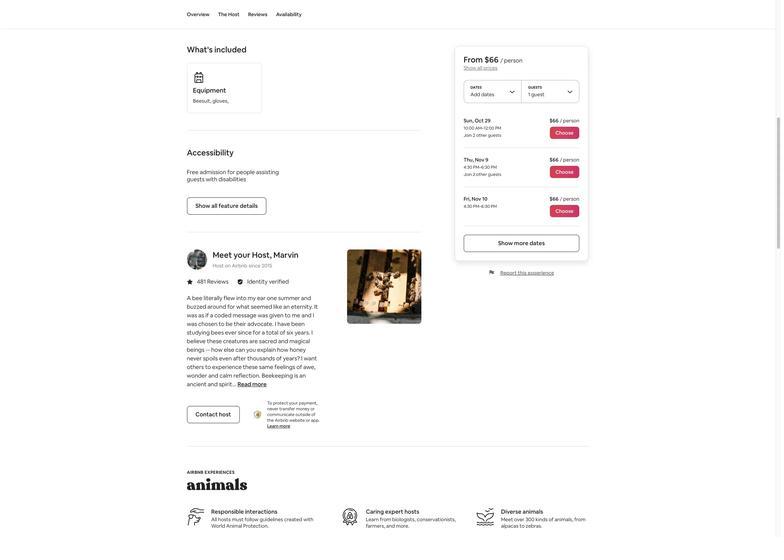 Task type: describe. For each thing, give the bounding box(es) containing it.
and left spirit…
[[208, 381, 218, 388]]

$66 for sun, oct 29
[[550, 117, 559, 124]]

the
[[267, 418, 274, 423]]

availability
[[276, 11, 302, 18]]

learn more link
[[267, 423, 290, 429]]

transfer
[[279, 406, 295, 412]]

pm for sun, oct 29
[[495, 125, 501, 131]]

protection.
[[243, 523, 269, 529]]

animals,
[[555, 516, 573, 523]]

world inside responsible interactions all hosts must follow guidelines created with world animal protection.
[[211, 523, 225, 529]]

person inside the from $66 / person show all prices
[[504, 57, 523, 64]]

dates add dates
[[471, 85, 495, 98]]

like
[[273, 303, 282, 311]]

show for show more dates
[[498, 239, 513, 247]]

your inside to protect your payment, never transfer money or communicate outside of the airbnb website or app. learn more
[[289, 400, 298, 406]]

app.
[[311, 418, 320, 423]]

sun,
[[464, 117, 474, 124]]

diverse animals meet over 300 kinds of animals, from alpacas to zebras.
[[501, 508, 586, 529]]

i left have
[[275, 320, 276, 328]]

4:30 for thu,
[[464, 164, 472, 170]]

i left want
[[301, 355, 303, 362]]

awe,
[[303, 363, 316, 371]]

0 horizontal spatial a
[[210, 312, 213, 319]]

learn inside caring expert hosts learn from biologists, conservationists, farmers, and more.
[[366, 516, 379, 523]]

chosen
[[198, 320, 218, 328]]

created inside responsible interactions all hosts must follow guidelines created with world animal protection.
[[284, 516, 302, 523]]

alpacas
[[501, 523, 519, 529]]

if
[[205, 312, 209, 319]]

one
[[267, 294, 277, 302]]

all inside button
[[212, 202, 217, 210]]

from $66 / person show all prices
[[464, 55, 523, 71]]

1
[[528, 91, 531, 98]]

are
[[249, 337, 258, 345]]

of up the feelings
[[276, 355, 282, 362]]

details
[[240, 202, 258, 210]]

a bee literally flew into my ear one summer and buzzed around for what seemed like an eternity. it was as if a coded message was given to me and i was chosen to be their advocate. i have been studying bees ever since for a total of six years. i believe these creatures are sacred and magical beings -- how else can you explain how honey never spoils even after thousands of years? i want others to experience these same feelings of awe, wonder and calm reflection. beekeeping is an ancient and spirit…
[[187, 294, 318, 388]]

to protect your payment, never transfer money or communicate outside of the airbnb website or app. learn more
[[267, 400, 320, 429]]

4:30 for fri,
[[464, 204, 472, 209]]

on
[[225, 262, 231, 269]]

six
[[287, 329, 293, 336]]

believe
[[187, 337, 206, 345]]

show more dates
[[498, 239, 545, 247]]

beekeeping
[[262, 372, 293, 379]]

you
[[246, 346, 256, 354]]

meet inside the diverse animals meet over 300 kinds of animals, from alpacas to zebras.
[[501, 516, 513, 523]]

add
[[471, 91, 480, 98]]

the host button
[[218, 0, 240, 29]]

more for read
[[252, 381, 267, 388]]

1 horizontal spatial these
[[243, 363, 258, 371]]

sacred
[[259, 337, 277, 345]]

and left the calm
[[208, 372, 218, 379]]

farmers,
[[366, 523, 385, 529]]

2 for thu,
[[473, 172, 476, 177]]

ancient
[[187, 381, 207, 388]]

1 how from the left
[[211, 346, 223, 354]]

total
[[266, 329, 279, 336]]

what
[[236, 303, 250, 311]]

free
[[187, 168, 199, 176]]

ever
[[225, 329, 237, 336]]

thousands
[[247, 355, 275, 362]]

responsible interactions all hosts must follow guidelines created with world animal protection.
[[211, 508, 313, 529]]

dates for dates add dates
[[482, 91, 495, 98]]

oct
[[475, 117, 484, 124]]

report this experience button
[[489, 270, 554, 276]]

fri, nov 10 4:30 pm–6:30 pm
[[464, 196, 497, 209]]

0 horizontal spatial created
[[233, 8, 254, 15]]

free admission for people assisting guests with disabilities
[[187, 168, 279, 183]]

this
[[518, 270, 527, 276]]

from inside caring expert hosts learn from biologists, conservationists, farmers, and more.
[[380, 516, 391, 523]]

1 vertical spatial to
[[219, 320, 225, 328]]

hosts inside caring expert hosts learn from biologists, conservationists, farmers, and more.
[[405, 508, 419, 516]]

what's included
[[187, 45, 247, 55]]

animal inside responsible interactions all hosts must follow guidelines created with world animal protection.
[[226, 523, 242, 529]]

read
[[238, 381, 251, 388]]

show all feature details
[[195, 202, 258, 210]]

$66 for thu, nov 9
[[550, 157, 559, 163]]

contact
[[195, 411, 218, 418]]

magical
[[289, 337, 310, 345]]

money
[[296, 406, 310, 412]]

pm–6:30 for 9
[[473, 164, 490, 170]]

ear
[[257, 294, 266, 302]]

learn inside to protect your payment, never transfer money or communicate outside of the airbnb website or app. learn more
[[267, 423, 279, 429]]

equipment beesuit, gloves,
[[193, 86, 229, 104]]

all
[[211, 516, 217, 523]]

for inside the free admission for people assisting guests with disabilities
[[227, 168, 235, 176]]

must
[[232, 516, 244, 523]]

report
[[501, 270, 517, 276]]

1 vertical spatial for
[[227, 303, 235, 311]]

summer
[[278, 294, 300, 302]]

eternity.
[[291, 303, 313, 311]]

dates for show more dates
[[530, 239, 545, 247]]

beings
[[187, 346, 205, 354]]

thu, nov 9 4:30 pm–6:30 pm join 2 other guests
[[464, 157, 502, 177]]

nov for thu,
[[475, 157, 485, 163]]

have
[[278, 320, 290, 328]]

other for oct
[[476, 132, 487, 138]]

all inside the from $66 / person show all prices
[[478, 65, 483, 71]]

reviews button
[[248, 0, 267, 29]]

dates
[[471, 85, 482, 90]]

included
[[214, 45, 247, 55]]

2 horizontal spatial to
[[285, 312, 291, 319]]

honey
[[290, 346, 306, 354]]

and up eternity. at the left of the page
[[301, 294, 311, 302]]

2 - from the left
[[208, 346, 210, 354]]

10
[[483, 196, 488, 202]]

of left six
[[280, 329, 285, 336]]

0 horizontal spatial these
[[207, 337, 222, 345]]

show all prices button
[[464, 65, 498, 71]]

0 vertical spatial animal
[[285, 8, 303, 15]]

given
[[269, 312, 284, 319]]

host,
[[252, 250, 272, 260]]

guidelines created with world animal protection
[[204, 8, 332, 15]]

reflection.
[[234, 372, 260, 379]]

since inside a bee literally flew into my ear one summer and buzzed around for what seemed like an eternity. it was as if a coded message was given to me and i was chosen to be their advocate. i have been studying bees ever since for a total of six years. i believe these creatures are sacred and magical beings -- how else can you explain how honey never spoils even after thousands of years? i want others to experience these same feelings of awe, wonder and calm reflection. beekeeping is an ancient and spirit…
[[238, 329, 252, 336]]

website
[[289, 418, 305, 423]]

person for sun, oct 29
[[564, 117, 580, 124]]

choose link for 9
[[550, 166, 580, 178]]

to zebras.
[[520, 523, 542, 529]]

$66 / person for 29
[[550, 117, 580, 124]]

meet inside the meet your host, marvin host on airbnb since 2015
[[213, 250, 232, 260]]

1 horizontal spatial an
[[299, 372, 306, 379]]

explain
[[257, 346, 276, 354]]

my
[[248, 294, 256, 302]]

interactions
[[245, 508, 278, 516]]

2 vertical spatial for
[[253, 329, 261, 336]]

$66 for fri, nov 10
[[550, 196, 559, 202]]

is
[[294, 372, 298, 379]]

spoils
[[203, 355, 218, 362]]

experience inside a bee literally flew into my ear one summer and buzzed around for what seemed like an eternity. it was as if a coded message was given to me and i was chosen to be their advocate. i have been studying bees ever since for a total of six years. i believe these creatures are sacred and magical beings -- how else can you explain how honey never spoils even after thousands of years? i want others to experience these same feelings of awe, wonder and calm reflection. beekeeping is an ancient and spirit…
[[212, 363, 242, 371]]

message
[[233, 312, 257, 319]]

wonder
[[187, 372, 207, 379]]

/ for sun, oct 29
[[560, 117, 562, 124]]

guests 1 guest
[[528, 85, 545, 98]]



Task type: locate. For each thing, give the bounding box(es) containing it.
3 $66 / person from the top
[[550, 196, 580, 202]]

1 horizontal spatial created
[[284, 516, 302, 523]]

airbnb inside to protect your payment, never transfer money or communicate outside of the airbnb website or app. learn more
[[275, 418, 288, 423]]

years?
[[283, 355, 300, 362]]

was down seemed
[[258, 312, 268, 319]]

2 vertical spatial more
[[280, 423, 290, 429]]

caring expert hosts learn from biologists, conservationists, farmers, and more.
[[366, 508, 456, 529]]

0 horizontal spatial your
[[234, 250, 250, 260]]

world down responsible
[[211, 523, 225, 529]]

an right like
[[283, 303, 290, 311]]

a left total
[[262, 329, 265, 336]]

prices
[[484, 65, 498, 71]]

guests inside the free admission for people assisting guests with disabilities
[[187, 176, 205, 183]]

from right the animals,
[[574, 516, 586, 523]]

2 choose from the top
[[556, 169, 574, 175]]

me
[[292, 312, 300, 319]]

0 vertical spatial or
[[311, 406, 315, 412]]

pm inside thu, nov 9 4:30 pm–6:30 pm join 2 other guests
[[491, 164, 497, 170]]

guests down 'accessibility'
[[187, 176, 205, 183]]

choose for 29
[[556, 130, 574, 136]]

2015
[[262, 262, 272, 269]]

learn down communicate
[[267, 423, 279, 429]]

4:30 down 'thu,'
[[464, 164, 472, 170]]

1 horizontal spatial show
[[464, 65, 477, 71]]

1 vertical spatial a
[[262, 329, 265, 336]]

these up the reflection.
[[243, 363, 258, 371]]

i right "years."
[[311, 329, 313, 336]]

to down spoils
[[205, 363, 211, 371]]

since down their
[[238, 329, 252, 336]]

experience right "this"
[[528, 270, 554, 276]]

show more dates link
[[464, 235, 580, 252]]

$66 inside the from $66 / person show all prices
[[485, 55, 499, 65]]

1 choose from the top
[[556, 130, 574, 136]]

0 horizontal spatial learn
[[267, 423, 279, 429]]

0 horizontal spatial animal
[[226, 523, 242, 529]]

2 other from the top
[[476, 172, 487, 177]]

1 vertical spatial or
[[306, 418, 310, 423]]

hosts inside responsible interactions all hosts must follow guidelines created with world animal protection.
[[218, 516, 231, 523]]

nov for fri,
[[472, 196, 481, 202]]

created right the
[[233, 8, 254, 15]]

join
[[464, 132, 472, 138], [464, 172, 472, 177]]

1 vertical spatial an
[[299, 372, 306, 379]]

your left host,
[[234, 250, 250, 260]]

0 vertical spatial an
[[283, 303, 290, 311]]

0 vertical spatial 4:30
[[464, 164, 472, 170]]

follow
[[245, 516, 259, 523]]

all left prices
[[478, 65, 483, 71]]

advocate.
[[247, 320, 274, 328]]

1 horizontal spatial reviews
[[248, 11, 267, 18]]

3 choose from the top
[[556, 208, 574, 214]]

fri,
[[464, 196, 471, 202]]

1 vertical spatial hosts
[[218, 516, 231, 523]]

availability button
[[276, 0, 302, 29]]

0 vertical spatial world
[[268, 8, 284, 15]]

your inside the meet your host, marvin host on airbnb since 2015
[[234, 250, 250, 260]]

1 horizontal spatial world
[[268, 8, 284, 15]]

disabilities
[[219, 176, 246, 183]]

0 horizontal spatial with
[[206, 176, 217, 183]]

show for show all feature details
[[195, 202, 210, 210]]

created right 'guidelines'
[[284, 516, 302, 523]]

2 horizontal spatial with
[[303, 516, 313, 523]]

payment,
[[299, 400, 318, 406]]

0 vertical spatial learn
[[267, 423, 279, 429]]

overview
[[187, 11, 210, 18]]

more right read
[[252, 381, 267, 388]]

10:00
[[464, 125, 475, 131]]

1 vertical spatial animal
[[226, 523, 242, 529]]

hosts down responsible
[[218, 516, 231, 523]]

feelings
[[275, 363, 295, 371]]

marvin
[[274, 250, 299, 260]]

accessibility
[[187, 148, 234, 158]]

into
[[236, 294, 247, 302]]

your right protect
[[289, 400, 298, 406]]

2 pm–6:30 from the top
[[473, 204, 490, 209]]

1 vertical spatial your
[[289, 400, 298, 406]]

guests down 9
[[488, 172, 502, 177]]

300
[[526, 516, 535, 523]]

airbnb inside the meet your host, marvin host on airbnb since 2015
[[232, 262, 247, 269]]

pm–6:30 down 10
[[473, 204, 490, 209]]

never inside to protect your payment, never transfer money or communicate outside of the airbnb website or app. learn more
[[267, 406, 278, 412]]

never inside a bee literally flew into my ear one summer and buzzed around for what seemed like an eternity. it was as if a coded message was given to me and i was chosen to be their advocate. i have been studying bees ever since for a total of six years. i believe these creatures are sacred and magical beings -- how else can you explain how honey never spoils even after thousands of years? i want others to experience these same feelings of awe, wonder and calm reflection. beekeeping is an ancient and spirit…
[[187, 355, 202, 362]]

other inside sun, oct 29 10:00 am–12:00 pm join 2 other guests
[[476, 132, 487, 138]]

nov left 10
[[472, 196, 481, 202]]

0 vertical spatial 2
[[473, 132, 476, 138]]

0 horizontal spatial experience
[[212, 363, 242, 371]]

more up report this experience button
[[514, 239, 529, 247]]

1 vertical spatial these
[[243, 363, 258, 371]]

nov inside fri, nov 10 4:30 pm–6:30 pm
[[472, 196, 481, 202]]

2 vertical spatial show
[[498, 239, 513, 247]]

2 join from the top
[[464, 172, 472, 177]]

meet up on
[[213, 250, 232, 260]]

0 horizontal spatial meet
[[213, 250, 232, 260]]

2 from from the left
[[574, 516, 586, 523]]

bees
[[211, 329, 224, 336]]

4:30 down fri,
[[464, 204, 472, 209]]

0 horizontal spatial more
[[252, 381, 267, 388]]

and
[[301, 294, 311, 302], [302, 312, 312, 319], [278, 337, 288, 345], [208, 372, 218, 379], [208, 381, 218, 388]]

since left 2015
[[249, 262, 261, 269]]

pm
[[495, 125, 501, 131], [491, 164, 497, 170], [491, 204, 497, 209]]

1 $66 / person from the top
[[550, 117, 580, 124]]

to
[[267, 400, 272, 406]]

481
[[197, 278, 206, 285]]

identity
[[247, 278, 268, 285]]

learn
[[267, 423, 279, 429], [366, 516, 379, 523]]

a right if
[[210, 312, 213, 319]]

how up spoils
[[211, 346, 223, 354]]

else
[[224, 346, 234, 354]]

the host
[[218, 11, 240, 18]]

0 vertical spatial nov
[[475, 157, 485, 163]]

more
[[514, 239, 529, 247], [252, 381, 267, 388], [280, 423, 290, 429]]

more inside show more dates 'link'
[[514, 239, 529, 247]]

0 vertical spatial to
[[285, 312, 291, 319]]

1 vertical spatial with
[[206, 176, 217, 183]]

1 horizontal spatial or
[[311, 406, 315, 412]]

2 vertical spatial to
[[205, 363, 211, 371]]

1 horizontal spatial with
[[255, 8, 266, 15]]

0 horizontal spatial dates
[[482, 91, 495, 98]]

1 4:30 from the top
[[464, 164, 472, 170]]

guest
[[532, 91, 545, 98]]

1 vertical spatial host
[[213, 262, 224, 269]]

1 other from the top
[[476, 132, 487, 138]]

around
[[207, 303, 226, 311]]

1 horizontal spatial how
[[277, 346, 288, 354]]

experiences
[[205, 470, 235, 475]]

pm–6:30 inside fri, nov 10 4:30 pm–6:30 pm
[[473, 204, 490, 209]]

reviews right 'the host' button
[[248, 11, 267, 18]]

join inside thu, nov 9 4:30 pm–6:30 pm join 2 other guests
[[464, 172, 472, 177]]

their
[[234, 320, 246, 328]]

meet
[[213, 250, 232, 260], [501, 516, 513, 523]]

0 vertical spatial join
[[464, 132, 472, 138]]

seemed
[[251, 303, 272, 311]]

0 horizontal spatial host
[[213, 262, 224, 269]]

$66 / person for 9
[[550, 157, 580, 163]]

calm
[[220, 372, 232, 379]]

0 horizontal spatial show
[[195, 202, 210, 210]]

person
[[504, 57, 523, 64], [564, 117, 580, 124], [564, 157, 580, 163], [564, 196, 580, 202]]

sun, oct 29 10:00 am–12:00 pm join 2 other guests
[[464, 117, 502, 138]]

other down 9
[[476, 172, 487, 177]]

2 inside sun, oct 29 10:00 am–12:00 pm join 2 other guests
[[473, 132, 476, 138]]

choose for 9
[[556, 169, 574, 175]]

years.
[[295, 329, 310, 336]]

2 4:30 from the top
[[464, 204, 472, 209]]

be
[[226, 320, 233, 328]]

pm for thu, nov 9
[[491, 164, 497, 170]]

animals image
[[187, 478, 247, 494], [187, 478, 247, 494]]

1 horizontal spatial meet
[[501, 516, 513, 523]]

2 for sun,
[[473, 132, 476, 138]]

host inside 'the host' button
[[228, 11, 240, 18]]

2 vertical spatial choose
[[556, 208, 574, 214]]

over
[[514, 516, 525, 523]]

with inside responsible interactions all hosts must follow guidelines created with world animal protection.
[[303, 516, 313, 523]]

2 $66 / person from the top
[[550, 157, 580, 163]]

equipment
[[193, 86, 226, 94]]

more down communicate
[[280, 423, 290, 429]]

created
[[233, 8, 254, 15], [284, 516, 302, 523]]

learn down caring
[[366, 516, 379, 523]]

1 vertical spatial pm–6:30
[[473, 204, 490, 209]]

1 vertical spatial since
[[238, 329, 252, 336]]

0 horizontal spatial to
[[205, 363, 211, 371]]

1 vertical spatial never
[[267, 406, 278, 412]]

these down bees on the left of page
[[207, 337, 222, 345]]

show left feature
[[195, 202, 210, 210]]

for left people
[[227, 168, 235, 176]]

was left "as"
[[187, 312, 197, 319]]

0 vertical spatial pm–6:30
[[473, 164, 490, 170]]

1 vertical spatial choose link
[[550, 166, 580, 178]]

experience
[[528, 270, 554, 276], [212, 363, 242, 371]]

2 choose link from the top
[[550, 166, 580, 178]]

biologists,
[[392, 516, 416, 523]]

0 horizontal spatial from
[[380, 516, 391, 523]]

4:30 inside fri, nov 10 4:30 pm–6:30 pm
[[464, 204, 472, 209]]

0 vertical spatial hosts
[[405, 508, 419, 516]]

hosts up biologists,
[[405, 508, 419, 516]]

2 down 'thu,'
[[473, 172, 476, 177]]

1 horizontal spatial animal
[[285, 8, 303, 15]]

kinds
[[536, 516, 548, 523]]

show inside 'link'
[[498, 239, 513, 247]]

2 how from the left
[[277, 346, 288, 354]]

am–12:00
[[475, 125, 494, 131]]

never up the at bottom
[[267, 406, 278, 412]]

of right outside at the left bottom of page
[[311, 412, 316, 418]]

i down eternity. at the left of the page
[[313, 312, 314, 319]]

0 vertical spatial reviews
[[248, 11, 267, 18]]

choose link for 29
[[550, 127, 580, 139]]

1 vertical spatial $66 / person
[[550, 157, 580, 163]]

of inside to protect your payment, never transfer money or communicate outside of the airbnb website or app. learn more
[[311, 412, 316, 418]]

nov left 9
[[475, 157, 485, 163]]

host left on
[[213, 262, 224, 269]]

was up studying
[[187, 320, 197, 328]]

meet down the diverse on the right bottom of page
[[501, 516, 513, 523]]

1 vertical spatial 4:30
[[464, 204, 472, 209]]

2 horizontal spatial more
[[514, 239, 529, 247]]

pm inside fri, nov 10 4:30 pm–6:30 pm
[[491, 204, 497, 209]]

a
[[210, 312, 213, 319], [262, 329, 265, 336]]

1 vertical spatial more
[[252, 381, 267, 388]]

admission
[[200, 168, 226, 176]]

1 vertical spatial nov
[[472, 196, 481, 202]]

0 horizontal spatial an
[[283, 303, 290, 311]]

literally
[[204, 294, 222, 302]]

airbnb right the at bottom
[[275, 418, 288, 423]]

host
[[228, 11, 240, 18], [213, 262, 224, 269]]

and down six
[[278, 337, 288, 345]]

all left feature
[[212, 202, 217, 210]]

1 vertical spatial learn
[[366, 516, 379, 523]]

for down flew
[[227, 303, 235, 311]]

to left the me on the bottom
[[285, 312, 291, 319]]

2 vertical spatial $66 / person
[[550, 196, 580, 202]]

0 vertical spatial your
[[234, 250, 250, 260]]

0 horizontal spatial never
[[187, 355, 202, 362]]

join for sun, oct 29
[[464, 132, 472, 138]]

/ for fri, nov 10
[[560, 196, 562, 202]]

1 - from the left
[[206, 346, 208, 354]]

experience up the calm
[[212, 363, 242, 371]]

pm–6:30 inside thu, nov 9 4:30 pm–6:30 pm join 2 other guests
[[473, 164, 490, 170]]

1 horizontal spatial from
[[574, 516, 586, 523]]

people
[[236, 168, 255, 176]]

0 vertical spatial pm
[[495, 125, 501, 131]]

world right "reviews" button
[[268, 8, 284, 15]]

2
[[473, 132, 476, 138], [473, 172, 476, 177]]

studying
[[187, 329, 210, 336]]

since inside the meet your host, marvin host on airbnb since 2015
[[249, 262, 261, 269]]

guests down the am–12:00
[[488, 132, 502, 138]]

flew
[[224, 294, 235, 302]]

an right is
[[299, 372, 306, 379]]

meet your host, marvin host on airbnb since 2015
[[213, 250, 299, 269]]

airbnb right on
[[232, 262, 247, 269]]

guests inside sun, oct 29 10:00 am–12:00 pm join 2 other guests
[[488, 132, 502, 138]]

person for thu, nov 9
[[564, 157, 580, 163]]

with
[[255, 8, 266, 15], [206, 176, 217, 183], [303, 516, 313, 523]]

and down eternity. at the left of the page
[[302, 312, 312, 319]]

0 vertical spatial $66 / person
[[550, 117, 580, 124]]

more inside to protect your payment, never transfer money or communicate outside of the airbnb website or app. learn more
[[280, 423, 290, 429]]

or left app.
[[306, 418, 310, 423]]

for up are
[[253, 329, 261, 336]]

0 vertical spatial airbnb
[[232, 262, 247, 269]]

after
[[233, 355, 246, 362]]

0 horizontal spatial airbnb
[[232, 262, 247, 269]]

nov
[[475, 157, 485, 163], [472, 196, 481, 202]]

reviews right 481
[[207, 278, 229, 285]]

1 vertical spatial 2
[[473, 172, 476, 177]]

show left prices
[[464, 65, 477, 71]]

or right the money
[[311, 406, 315, 412]]

pm inside sun, oct 29 10:00 am–12:00 pm join 2 other guests
[[495, 125, 501, 131]]

nov inside thu, nov 9 4:30 pm–6:30 pm join 2 other guests
[[475, 157, 485, 163]]

4:30
[[464, 164, 472, 170], [464, 204, 472, 209]]

1 vertical spatial all
[[212, 202, 217, 210]]

dates right add
[[482, 91, 495, 98]]

0 horizontal spatial or
[[306, 418, 310, 423]]

1 horizontal spatial experience
[[528, 270, 554, 276]]

reviews
[[248, 11, 267, 18], [207, 278, 229, 285]]

1 vertical spatial join
[[464, 172, 472, 177]]

2 vertical spatial choose link
[[550, 205, 580, 217]]

2 horizontal spatial show
[[498, 239, 513, 247]]

join inside sun, oct 29 10:00 am–12:00 pm join 2 other guests
[[464, 132, 472, 138]]

feature
[[219, 202, 239, 210]]

learn more about the host, marvin. image
[[187, 250, 207, 270], [187, 250, 207, 270], [347, 250, 421, 324], [347, 250, 421, 324]]

1 vertical spatial dates
[[530, 239, 545, 247]]

29
[[485, 117, 491, 124]]

2 vertical spatial pm
[[491, 204, 497, 209]]

more for show
[[514, 239, 529, 247]]

join down 'thu,'
[[464, 172, 472, 177]]

2 down 10:00
[[473, 132, 476, 138]]

$66
[[485, 55, 499, 65], [550, 117, 559, 124], [550, 157, 559, 163], [550, 196, 559, 202]]

3 choose link from the top
[[550, 205, 580, 217]]

/ inside the from $66 / person show all prices
[[501, 57, 503, 64]]

host inside the meet your host, marvin host on airbnb since 2015
[[213, 262, 224, 269]]

0 vertical spatial all
[[478, 65, 483, 71]]

0 vertical spatial these
[[207, 337, 222, 345]]

2 inside thu, nov 9 4:30 pm–6:30 pm join 2 other guests
[[473, 172, 476, 177]]

1 horizontal spatial dates
[[530, 239, 545, 247]]

join for thu, nov 9
[[464, 172, 472, 177]]

never up others
[[187, 355, 202, 362]]

2 vertical spatial with
[[303, 516, 313, 523]]

pm–6:30
[[473, 164, 490, 170], [473, 204, 490, 209]]

of right kinds on the right bottom of the page
[[549, 516, 554, 523]]

0 vertical spatial show
[[464, 65, 477, 71]]

how up the years? at the left bottom of page
[[277, 346, 288, 354]]

dates inside dates add dates
[[482, 91, 495, 98]]

/ for thu, nov 9
[[560, 157, 562, 163]]

2 2 from the top
[[473, 172, 476, 177]]

0 horizontal spatial reviews
[[207, 278, 229, 285]]

choose link
[[550, 127, 580, 139], [550, 166, 580, 178], [550, 205, 580, 217]]

from down expert
[[380, 516, 391, 523]]

animals
[[523, 508, 543, 516]]

0 horizontal spatial hosts
[[218, 516, 231, 523]]

join down 10:00
[[464, 132, 472, 138]]

0 horizontal spatial world
[[211, 523, 225, 529]]

want
[[304, 355, 317, 362]]

1 vertical spatial airbnb
[[275, 418, 288, 423]]

0 vertical spatial created
[[233, 8, 254, 15]]

to left be
[[219, 320, 225, 328]]

show inside button
[[195, 202, 210, 210]]

guests inside thu, nov 9 4:30 pm–6:30 pm join 2 other guests
[[488, 172, 502, 177]]

dates up report this experience
[[530, 239, 545, 247]]

0 vertical spatial host
[[228, 11, 240, 18]]

guests for 9
[[488, 172, 502, 177]]

host right the
[[228, 11, 240, 18]]

diverse
[[501, 508, 522, 516]]

other down the am–12:00
[[476, 132, 487, 138]]

0 vertical spatial experience
[[528, 270, 554, 276]]

dates
[[482, 91, 495, 98], [530, 239, 545, 247]]

4:30 inside thu, nov 9 4:30 pm–6:30 pm join 2 other guests
[[464, 164, 472, 170]]

$66 / person
[[550, 117, 580, 124], [550, 157, 580, 163], [550, 196, 580, 202]]

of inside the diverse animals meet over 300 kinds of animals, from alpacas to zebras.
[[549, 516, 554, 523]]

of up is
[[297, 363, 302, 371]]

1 horizontal spatial host
[[228, 11, 240, 18]]

animal left "protection" on the top
[[285, 8, 303, 15]]

1 horizontal spatial airbnb
[[275, 418, 288, 423]]

1 horizontal spatial learn
[[366, 516, 379, 523]]

0 vertical spatial choose
[[556, 130, 574, 136]]

animal down responsible
[[226, 523, 242, 529]]

more inside read more button
[[252, 381, 267, 388]]

guests for 29
[[488, 132, 502, 138]]

person for fri, nov 10
[[564, 196, 580, 202]]

your
[[234, 250, 250, 260], [289, 400, 298, 406]]

with inside the free admission for people assisting guests with disabilities
[[206, 176, 217, 183]]

pm–6:30 down 9
[[473, 164, 490, 170]]

0 horizontal spatial all
[[212, 202, 217, 210]]

show up report
[[498, 239, 513, 247]]

other for nov
[[476, 172, 487, 177]]

1 from from the left
[[380, 516, 391, 523]]

guidelines
[[204, 8, 232, 15]]

coded
[[214, 312, 232, 319]]

show
[[464, 65, 477, 71], [195, 202, 210, 210], [498, 239, 513, 247]]

from inside the diverse animals meet over 300 kinds of animals, from alpacas to zebras.
[[574, 516, 586, 523]]

1 pm–6:30 from the top
[[473, 164, 490, 170]]

report this experience
[[501, 270, 554, 276]]

0 horizontal spatial how
[[211, 346, 223, 354]]

outside
[[296, 412, 310, 418]]

1 choose link from the top
[[550, 127, 580, 139]]

animal
[[285, 8, 303, 15], [226, 523, 242, 529]]

pm–6:30 for 10
[[473, 204, 490, 209]]

0 vertical spatial a
[[210, 312, 213, 319]]

show inside the from $66 / person show all prices
[[464, 65, 477, 71]]

dates inside show more dates 'link'
[[530, 239, 545, 247]]

even
[[219, 355, 232, 362]]

other inside thu, nov 9 4:30 pm–6:30 pm join 2 other guests
[[476, 172, 487, 177]]

1 2 from the top
[[473, 132, 476, 138]]

1 join from the top
[[464, 132, 472, 138]]



Task type: vqa. For each thing, say whether or not it's contained in the screenshot.
first 4:30 from the top of the page
yes



